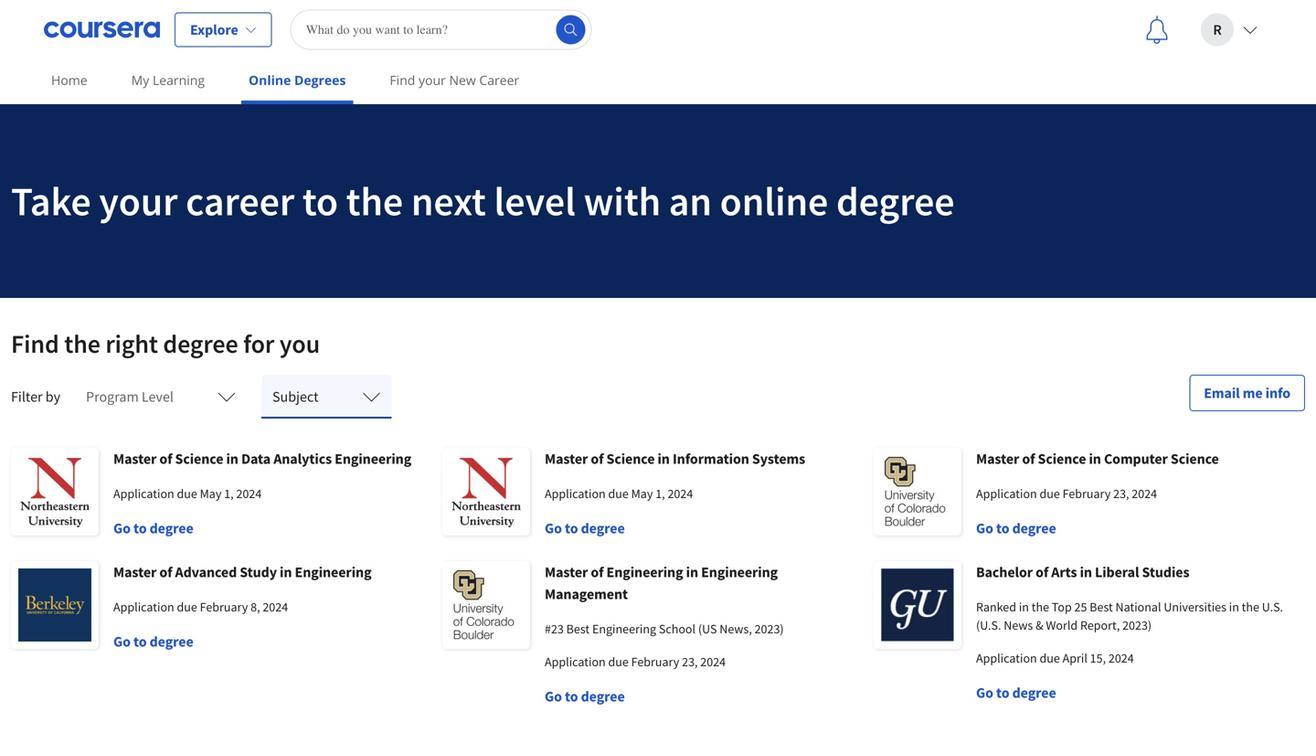 Task type: locate. For each thing, give the bounding box(es) containing it.
1 horizontal spatial february
[[631, 654, 680, 670]]

northeastern university image for master of science in data analytics engineering
[[11, 448, 99, 536]]

february
[[1063, 485, 1111, 502], [200, 599, 248, 615], [631, 654, 680, 670]]

25
[[1075, 599, 1087, 615]]

bachelor of arts in liberal studies
[[976, 563, 1190, 581]]

2024 down master of science in information systems
[[668, 485, 693, 502]]

0 vertical spatial find
[[390, 71, 415, 89]]

degree
[[836, 176, 955, 226], [163, 328, 238, 360], [150, 519, 193, 538], [581, 519, 625, 538], [1013, 519, 1057, 538], [150, 633, 193, 651], [1013, 684, 1057, 702], [581, 688, 625, 706]]

23, down school
[[682, 654, 698, 670]]

to
[[302, 176, 338, 226], [133, 519, 147, 538], [565, 519, 578, 538], [997, 519, 1010, 538], [133, 633, 147, 651], [997, 684, 1010, 702], [565, 688, 578, 706]]

1 horizontal spatial your
[[419, 71, 446, 89]]

in up school
[[686, 563, 698, 581]]

email me info
[[1204, 384, 1291, 402]]

2 horizontal spatial february
[[1063, 485, 1111, 502]]

next
[[411, 176, 486, 226]]

engineering up #23 best engineering school (us news, 2023)
[[607, 563, 683, 581]]

2024 for data
[[236, 485, 262, 502]]

science right computer
[[1171, 450, 1219, 468]]

2 vertical spatial february
[[631, 654, 680, 670]]

explore
[[190, 21, 238, 39]]

#23 best engineering school (us news, 2023)
[[545, 621, 784, 637]]

1 vertical spatial university of colorado boulder image
[[443, 561, 530, 649]]

go to degree up management
[[545, 519, 625, 538]]

engineering right study
[[295, 563, 372, 581]]

engineering
[[335, 450, 412, 468], [295, 563, 372, 581], [607, 563, 683, 581], [701, 563, 778, 581], [592, 621, 657, 637]]

2023) right news,
[[755, 621, 784, 637]]

23,
[[1114, 485, 1130, 502], [682, 654, 698, 670]]

studies
[[1142, 563, 1190, 581]]

1 horizontal spatial application due may 1, 2024
[[545, 485, 693, 502]]

2024 down '(us'
[[701, 654, 726, 670]]

0 horizontal spatial application due february 23, 2024
[[545, 654, 726, 670]]

filter
[[11, 388, 43, 406]]

study
[[240, 563, 277, 581]]

0 vertical spatial your
[[419, 71, 446, 89]]

may
[[200, 485, 222, 502], [631, 485, 653, 502]]

2 1, from the left
[[656, 485, 665, 502]]

3 science from the left
[[1038, 450, 1086, 468]]

of inside master of engineering in engineering management
[[591, 563, 604, 581]]

1 horizontal spatial best
[[1090, 599, 1113, 615]]

2024 for information
[[668, 485, 693, 502]]

23, down computer
[[1114, 485, 1130, 502]]

home link
[[44, 59, 95, 101]]

science left the data
[[175, 450, 223, 468]]

the
[[346, 176, 403, 226], [64, 328, 100, 360], [1032, 599, 1050, 615], [1242, 599, 1260, 615]]

1 vertical spatial february
[[200, 599, 248, 615]]

in right arts
[[1080, 563, 1093, 581]]

data
[[241, 450, 271, 468]]

info
[[1266, 384, 1291, 402]]

u.s.
[[1262, 599, 1284, 615]]

2023)
[[1123, 617, 1152, 634], [755, 621, 784, 637]]

science left the information
[[607, 450, 655, 468]]

universities
[[1164, 599, 1227, 615]]

due for data
[[177, 485, 197, 502]]

career
[[479, 71, 519, 89]]

of for master of advanced study in engineering
[[159, 563, 172, 581]]

program level button
[[75, 375, 247, 419]]

due down advanced on the bottom of page
[[177, 599, 197, 615]]

february left 8,
[[200, 599, 248, 615]]

northeastern university image
[[11, 448, 99, 536], [443, 448, 530, 536]]

#23
[[545, 621, 564, 637]]

0 horizontal spatial find
[[11, 328, 59, 360]]

master inside master of engineering in engineering management
[[545, 563, 588, 581]]

program
[[86, 388, 139, 406]]

february down #23 best engineering school (us news, 2023)
[[631, 654, 680, 670]]

ranked in the top 25 best national universities in the u.s. (u.s. news & world report, 2023)
[[976, 599, 1284, 634]]

0 horizontal spatial northeastern university image
[[11, 448, 99, 536]]

0 vertical spatial best
[[1090, 599, 1113, 615]]

1 vertical spatial find
[[11, 328, 59, 360]]

1 vertical spatial 23,
[[682, 654, 698, 670]]

0 horizontal spatial 1,
[[224, 485, 234, 502]]

due up advanced on the bottom of page
[[177, 485, 197, 502]]

r
[[1214, 21, 1222, 39]]

go to degree for master of science in data analytics engineering
[[113, 519, 193, 538]]

1 horizontal spatial northeastern university image
[[443, 448, 530, 536]]

learning
[[153, 71, 205, 89]]

science
[[175, 450, 223, 468], [607, 450, 655, 468], [1038, 450, 1086, 468], [1171, 450, 1219, 468]]

bachelor
[[976, 563, 1033, 581]]

your right take
[[99, 176, 178, 226]]

georgetown university image
[[874, 561, 962, 649]]

university of california, berkeley image
[[11, 561, 99, 649]]

0 horizontal spatial your
[[99, 176, 178, 226]]

national
[[1116, 599, 1162, 615]]

email
[[1204, 384, 1240, 402]]

1, down master of science in data analytics engineering
[[224, 485, 234, 502]]

online
[[249, 71, 291, 89]]

go to degree for master of advanced study in engineering
[[113, 633, 193, 651]]

0 horizontal spatial february
[[200, 599, 248, 615]]

school
[[659, 621, 696, 637]]

coursera image
[[44, 15, 160, 44]]

master of science in computer science
[[976, 450, 1219, 468]]

in
[[226, 450, 238, 468], [658, 450, 670, 468], [1089, 450, 1102, 468], [280, 563, 292, 581], [686, 563, 698, 581], [1080, 563, 1093, 581], [1019, 599, 1029, 615], [1229, 599, 1240, 615]]

1 1, from the left
[[224, 485, 234, 502]]

1 vertical spatial your
[[99, 176, 178, 226]]

explore button
[[175, 12, 272, 47]]

of for master of science in computer science
[[1022, 450, 1035, 468]]

go to degree up advanced on the bottom of page
[[113, 519, 193, 538]]

science for data
[[175, 450, 223, 468]]

go for master of science in computer science
[[976, 519, 994, 538]]

1 horizontal spatial 23,
[[1114, 485, 1130, 502]]

1 horizontal spatial 2023)
[[1123, 617, 1152, 634]]

application
[[113, 485, 174, 502], [545, 485, 606, 502], [976, 485, 1037, 502], [113, 599, 174, 615], [976, 650, 1037, 666], [545, 654, 606, 670]]

university of colorado boulder image
[[874, 448, 962, 536], [443, 561, 530, 649]]

news,
[[720, 621, 752, 637]]

best right #23
[[567, 621, 590, 637]]

find your new career
[[390, 71, 519, 89]]

go to degree
[[113, 519, 193, 538], [545, 519, 625, 538], [976, 519, 1057, 538], [113, 633, 193, 651], [976, 684, 1057, 702], [545, 688, 625, 706]]

due
[[177, 485, 197, 502], [608, 485, 629, 502], [1040, 485, 1060, 502], [177, 599, 197, 615], [1040, 650, 1060, 666], [608, 654, 629, 670]]

2024 down the data
[[236, 485, 262, 502]]

master
[[113, 450, 157, 468], [545, 450, 588, 468], [976, 450, 1020, 468], [113, 563, 157, 581], [545, 563, 588, 581]]

8,
[[251, 599, 260, 615]]

program level
[[86, 388, 174, 406]]

go to degree down application due february 8, 2024
[[113, 633, 193, 651]]

new
[[449, 71, 476, 89]]

the up &
[[1032, 599, 1050, 615]]

find your new career link
[[383, 59, 527, 101]]

2024 down computer
[[1132, 485, 1158, 502]]

r button
[[1187, 0, 1273, 59]]

0 vertical spatial 23,
[[1114, 485, 1130, 502]]

application due may 1, 2024 down master of science in information systems
[[545, 485, 693, 502]]

best up the report,
[[1090, 599, 1113, 615]]

1 science from the left
[[175, 450, 223, 468]]

master of engineering in engineering management
[[545, 563, 778, 603]]

level
[[142, 388, 174, 406]]

may down master of science in data analytics engineering
[[200, 485, 222, 502]]

0 horizontal spatial university of colorado boulder image
[[443, 561, 530, 649]]

2 science from the left
[[607, 450, 655, 468]]

application due february 23, 2024 down master of science in computer science
[[976, 485, 1158, 502]]

in inside master of engineering in engineering management
[[686, 563, 698, 581]]

master for master of advanced study in engineering
[[113, 563, 157, 581]]

1 vertical spatial best
[[567, 621, 590, 637]]

1 horizontal spatial university of colorado boulder image
[[874, 448, 962, 536]]

0 horizontal spatial best
[[567, 621, 590, 637]]

1, down master of science in information systems
[[656, 485, 665, 502]]

find
[[390, 71, 415, 89], [11, 328, 59, 360]]

application due february 8, 2024
[[113, 599, 288, 615]]

of
[[159, 450, 172, 468], [591, 450, 604, 468], [1022, 450, 1035, 468], [159, 563, 172, 581], [591, 563, 604, 581], [1036, 563, 1049, 581]]

go for master of science in data analytics engineering
[[113, 519, 131, 538]]

1 horizontal spatial may
[[631, 485, 653, 502]]

best
[[1090, 599, 1113, 615], [567, 621, 590, 637]]

0 vertical spatial february
[[1063, 485, 1111, 502]]

go to degree for master of science in information systems
[[545, 519, 625, 538]]

0 horizontal spatial 23,
[[682, 654, 698, 670]]

in left u.s. on the bottom right of page
[[1229, 599, 1240, 615]]

1 application due may 1, 2024 from the left
[[113, 485, 262, 502]]

application for master of science in computer science
[[976, 485, 1037, 502]]

take
[[11, 176, 91, 226]]

due down master of science in information systems
[[608, 485, 629, 502]]

0 horizontal spatial application due may 1, 2024
[[113, 485, 262, 502]]

1 horizontal spatial 1,
[[656, 485, 665, 502]]

application due february 23, 2024 down #23 best engineering school (us news, 2023)
[[545, 654, 726, 670]]

me
[[1243, 384, 1263, 402]]

due left the april
[[1040, 650, 1060, 666]]

2023) down national at bottom
[[1123, 617, 1152, 634]]

university of colorado boulder image for master of engineering in engineering management
[[443, 561, 530, 649]]

1 horizontal spatial application due february 23, 2024
[[976, 485, 1158, 502]]

your
[[419, 71, 446, 89], [99, 176, 178, 226]]

0 horizontal spatial 2023)
[[755, 621, 784, 637]]

science left computer
[[1038, 450, 1086, 468]]

february down master of science in computer science
[[1063, 485, 1111, 502]]

career
[[186, 176, 295, 226]]

of for bachelor of arts in liberal studies
[[1036, 563, 1049, 581]]

1 horizontal spatial find
[[390, 71, 415, 89]]

ranked
[[976, 599, 1017, 615]]

of for master of science in information systems
[[591, 450, 604, 468]]

application due february 23, 2024
[[976, 485, 1158, 502], [545, 654, 726, 670]]

go to degree up bachelor
[[976, 519, 1057, 538]]

engineering up news,
[[701, 563, 778, 581]]

may down master of science in information systems
[[631, 485, 653, 502]]

1 may from the left
[[200, 485, 222, 502]]

2 application due may 1, 2024 from the left
[[545, 485, 693, 502]]

None search field
[[290, 10, 592, 50]]

0 vertical spatial application due february 23, 2024
[[976, 485, 1158, 502]]

find inside find your new career link
[[390, 71, 415, 89]]

the left next
[[346, 176, 403, 226]]

application due may 1, 2024 down the data
[[113, 485, 262, 502]]

master for master of science in data analytics engineering
[[113, 450, 157, 468]]

application due may 1, 2024
[[113, 485, 262, 502], [545, 485, 693, 502]]

northeastern university image for master of science in information systems
[[443, 448, 530, 536]]

systems
[[752, 450, 806, 468]]

2 may from the left
[[631, 485, 653, 502]]

find left new
[[390, 71, 415, 89]]

engineering right "analytics"
[[335, 450, 412, 468]]

1,
[[224, 485, 234, 502], [656, 485, 665, 502]]

1 northeastern university image from the left
[[11, 448, 99, 536]]

degrees
[[294, 71, 346, 89]]

due down master of science in computer science
[[1040, 485, 1060, 502]]

go
[[113, 519, 131, 538], [545, 519, 562, 538], [976, 519, 994, 538], [113, 633, 131, 651], [976, 684, 994, 702], [545, 688, 562, 706]]

of for master of engineering in engineering management
[[591, 563, 604, 581]]

2024 right 15,
[[1109, 650, 1134, 666]]

find the right degree for you
[[11, 328, 320, 360]]

1 vertical spatial application due february 23, 2024
[[545, 654, 726, 670]]

find up filter by
[[11, 328, 59, 360]]

master of science in data analytics engineering
[[113, 450, 412, 468]]

2 northeastern university image from the left
[[443, 448, 530, 536]]

master of advanced study in engineering
[[113, 563, 372, 581]]

2024 right 8,
[[263, 599, 288, 615]]

your left new
[[419, 71, 446, 89]]

1, for data
[[224, 485, 234, 502]]

(u.s.
[[976, 617, 1002, 634]]

0 horizontal spatial may
[[200, 485, 222, 502]]

0 vertical spatial university of colorado boulder image
[[874, 448, 962, 536]]



Task type: describe. For each thing, give the bounding box(es) containing it.
in left the information
[[658, 450, 670, 468]]

&
[[1036, 617, 1044, 634]]

2024 for computer
[[1132, 485, 1158, 502]]

in left computer
[[1089, 450, 1102, 468]]

for
[[243, 328, 274, 360]]

application due may 1, 2024 for information
[[545, 485, 693, 502]]

application due may 1, 2024 for data
[[113, 485, 262, 502]]

in right study
[[280, 563, 292, 581]]

master for master of science in information systems
[[545, 450, 588, 468]]

best inside ranked in the top 25 best national universities in the u.s. (u.s. news & world report, 2023)
[[1090, 599, 1113, 615]]

online degrees
[[249, 71, 346, 89]]

due for computer
[[1040, 485, 1060, 502]]

my
[[131, 71, 149, 89]]

find for find your new career
[[390, 71, 415, 89]]

by
[[46, 388, 60, 406]]

april
[[1063, 650, 1088, 666]]

go to degree down application due april 15, 2024
[[976, 684, 1057, 702]]

february for science
[[1063, 485, 1111, 502]]

subject button
[[261, 375, 392, 419]]

filter by
[[11, 388, 60, 406]]

the left u.s. on the bottom right of page
[[1242, 599, 1260, 615]]

your for new
[[419, 71, 446, 89]]

(us
[[698, 621, 717, 637]]

take your career to the next level with an online degree
[[11, 176, 955, 226]]

What do you want to learn? text field
[[290, 10, 592, 50]]

may for information
[[631, 485, 653, 502]]

2023) inside ranked in the top 25 best national universities in the u.s. (u.s. news & world report, 2023)
[[1123, 617, 1152, 634]]

liberal
[[1095, 563, 1140, 581]]

online degrees link
[[241, 59, 353, 104]]

the left right
[[64, 328, 100, 360]]

arts
[[1052, 563, 1077, 581]]

in up 'news'
[[1019, 599, 1029, 615]]

master of science in information systems
[[545, 450, 806, 468]]

an
[[669, 176, 712, 226]]

top
[[1052, 599, 1072, 615]]

in left the data
[[226, 450, 238, 468]]

information
[[673, 450, 750, 468]]

home
[[51, 71, 87, 89]]

you
[[280, 328, 320, 360]]

may for data
[[200, 485, 222, 502]]

go for master of advanced study in engineering
[[113, 633, 131, 651]]

find for find the right degree for you
[[11, 328, 59, 360]]

level
[[494, 176, 576, 226]]

management
[[545, 585, 628, 603]]

analytics
[[274, 450, 332, 468]]

science for computer
[[1038, 450, 1086, 468]]

online
[[720, 176, 829, 226]]

computer
[[1104, 450, 1168, 468]]

due for information
[[608, 485, 629, 502]]

email me info button
[[1190, 375, 1306, 411]]

with
[[584, 176, 661, 226]]

science for information
[[607, 450, 655, 468]]

go to degree for master of science in computer science
[[976, 519, 1057, 538]]

master for master of science in computer science
[[976, 450, 1020, 468]]

master for master of engineering in engineering management
[[545, 563, 588, 581]]

1, for information
[[656, 485, 665, 502]]

my learning link
[[124, 59, 212, 101]]

right
[[105, 328, 158, 360]]

engineering down management
[[592, 621, 657, 637]]

subject
[[272, 388, 319, 406]]

due down #23 best engineering school (us news, 2023)
[[608, 654, 629, 670]]

february for advanced
[[200, 599, 248, 615]]

go for master of science in information systems
[[545, 519, 562, 538]]

world
[[1046, 617, 1078, 634]]

application for master of science in information systems
[[545, 485, 606, 502]]

go to degree down #23
[[545, 688, 625, 706]]

news
[[1004, 617, 1033, 634]]

your for career
[[99, 176, 178, 226]]

due for in
[[177, 599, 197, 615]]

4 science from the left
[[1171, 450, 1219, 468]]

of for master of science in data analytics engineering
[[159, 450, 172, 468]]

advanced
[[175, 563, 237, 581]]

application for master of advanced study in engineering
[[113, 599, 174, 615]]

report,
[[1081, 617, 1120, 634]]

15,
[[1090, 650, 1106, 666]]

application due april 15, 2024
[[976, 650, 1134, 666]]

application for master of science in data analytics engineering
[[113, 485, 174, 502]]

my learning
[[131, 71, 205, 89]]

university of colorado boulder image for master of science in computer science
[[874, 448, 962, 536]]

2024 for in
[[263, 599, 288, 615]]



Task type: vqa. For each thing, say whether or not it's contained in the screenshot.
"Advanced"
yes



